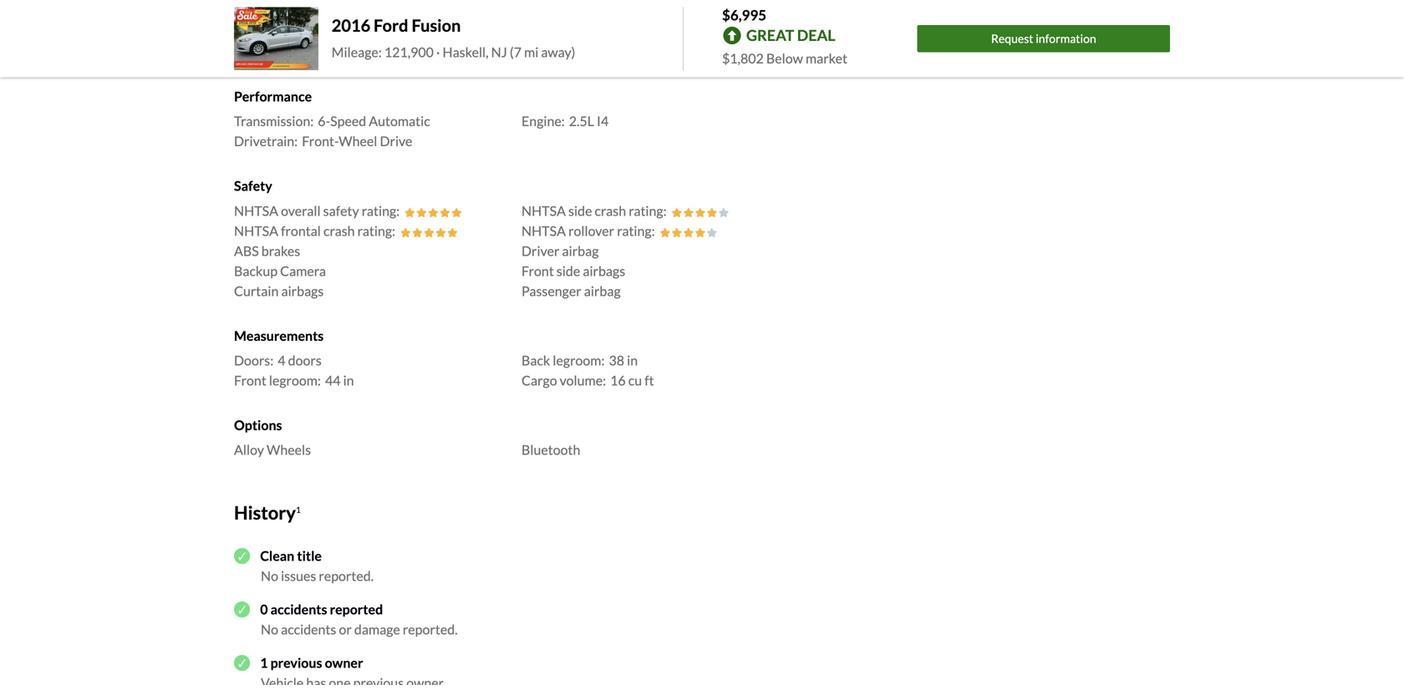 Task type: locate. For each thing, give the bounding box(es) containing it.
rating: down safety
[[358, 223, 395, 239]]

in right 44
[[343, 372, 354, 389]]

mpg up 121,900
[[394, 22, 425, 39]]

1 vertical spatial crash
[[324, 223, 355, 239]]

0 horizontal spatial mpg
[[354, 43, 385, 60]]

legroom: inside 'back legroom: 38 in cargo volume: 16 cu ft'
[[553, 352, 605, 369]]

rating: for nhtsa side crash rating:
[[629, 203, 667, 219]]

1 horizontal spatial legroom:
[[553, 352, 605, 369]]

1 vertical spatial accidents
[[281, 622, 336, 638]]

1 no from the top
[[261, 568, 278, 584]]

owner
[[325, 655, 363, 671]]

doors
[[288, 352, 322, 369]]

1
[[296, 505, 301, 515], [260, 655, 268, 671]]

1 vertical spatial legroom:
[[269, 372, 321, 389]]

gas
[[297, 22, 316, 39], [261, 43, 281, 60]]

1 inside history 1
[[296, 505, 301, 515]]

34
[[651, 2, 666, 19]]

0 vertical spatial 1
[[296, 505, 301, 515]]

ft
[[645, 372, 654, 389]]

16 inside fuel tank size: 16 gal combined gas mileage: 27 mpg city gas mileage: 22 mpg
[[320, 2, 336, 19]]

(7
[[510, 44, 522, 60]]

rating: right safety
[[362, 203, 400, 219]]

0 vertical spatial in
[[627, 352, 638, 369]]

1 vertical spatial no
[[261, 622, 278, 638]]

mpg right 34
[[669, 2, 699, 19]]

front
[[522, 263, 554, 279], [234, 372, 267, 389]]

gas down combined
[[261, 43, 281, 60]]

no issues reported.
[[261, 568, 374, 584]]

front inside doors: 4 doors front legroom: 44 in
[[234, 372, 267, 389]]

below
[[767, 50, 803, 66]]

safety
[[234, 178, 272, 194]]

2 vdpcheck image from the top
[[234, 602, 250, 618]]

1 vertical spatial front
[[234, 372, 267, 389]]

volume:
[[560, 372, 606, 389]]

0 vertical spatial crash
[[595, 203, 626, 219]]

size:
[[291, 2, 316, 19]]

clean title
[[260, 548, 322, 564]]

request
[[991, 31, 1034, 46]]

front down doors:
[[234, 372, 267, 389]]

vdpcheck image left previous
[[234, 655, 250, 671]]

27
[[376, 22, 392, 39]]

transmission: 6-speed automatic drivetrain: front-wheel drive
[[234, 113, 430, 149]]

front-
[[302, 133, 339, 149]]

$1,802 below market
[[722, 50, 848, 66]]

2 no from the top
[[261, 622, 278, 638]]

1 vertical spatial vdpcheck image
[[234, 602, 250, 618]]

mi
[[524, 44, 539, 60]]

airbags
[[583, 263, 625, 279], [281, 283, 324, 299]]

2016
[[332, 15, 371, 35]]

0 horizontal spatial in
[[343, 372, 354, 389]]

bluetooth
[[522, 442, 580, 458]]

22
[[336, 43, 352, 60]]

side up the nhtsa rollover rating:
[[569, 203, 592, 219]]

16 left gal
[[320, 2, 336, 19]]

city
[[234, 43, 259, 60]]

1 horizontal spatial in
[[627, 352, 638, 369]]

16 left cu
[[610, 372, 626, 389]]

$1,802
[[722, 50, 764, 66]]

no accidents or damage reported.
[[261, 622, 458, 638]]

history
[[234, 502, 296, 524]]

0 horizontal spatial crash
[[324, 223, 355, 239]]

side inside driver airbag front side airbags passenger airbag
[[557, 263, 580, 279]]

2 vertical spatial mpg
[[354, 43, 385, 60]]

1 vertical spatial 16
[[610, 372, 626, 389]]

airbag down the nhtsa rollover rating:
[[562, 243, 599, 259]]

automatic
[[369, 113, 430, 129]]

1 vertical spatial reported.
[[403, 622, 458, 638]]

great deal
[[747, 26, 836, 44]]

crash for side
[[595, 203, 626, 219]]

front inside driver airbag front side airbags passenger airbag
[[522, 263, 554, 279]]

airbags inside abs brakes backup camera curtain airbags
[[281, 283, 324, 299]]

rating: right rollover
[[617, 223, 655, 239]]

back legroom: 38 in cargo volume: 16 cu ft
[[522, 352, 654, 389]]

mpg right 22
[[354, 43, 385, 60]]

1 horizontal spatial 1
[[296, 505, 301, 515]]

2.5l
[[569, 113, 594, 129]]

1 horizontal spatial reported.
[[403, 622, 458, 638]]

0 horizontal spatial reported.
[[319, 568, 374, 584]]

vdpcheck image left the clean
[[234, 548, 250, 564]]

airbags down camera
[[281, 283, 324, 299]]

2 horizontal spatial mpg
[[669, 2, 699, 19]]

crash
[[595, 203, 626, 219], [324, 223, 355, 239]]

0 horizontal spatial legroom:
[[269, 372, 321, 389]]

0 vertical spatial front
[[522, 263, 554, 279]]

safety
[[323, 203, 359, 219]]

0 horizontal spatial gas
[[261, 43, 281, 60]]

in
[[627, 352, 638, 369], [343, 372, 354, 389]]

no
[[261, 568, 278, 584], [261, 622, 278, 638]]

0 vertical spatial mpg
[[669, 2, 699, 19]]

rating: up the nhtsa rollover rating:
[[629, 203, 667, 219]]

airbags down rollover
[[583, 263, 625, 279]]

16 inside 'back legroom: 38 in cargo volume: 16 cu ft'
[[610, 372, 626, 389]]

options
[[234, 417, 282, 433]]

reported. right "damage"
[[403, 622, 458, 638]]

request information button
[[918, 25, 1170, 52]]

airbag
[[562, 243, 599, 259], [584, 283, 621, 299]]

1 previous owner
[[260, 655, 363, 671]]

1 vertical spatial 1
[[260, 655, 268, 671]]

1 horizontal spatial airbags
[[583, 263, 625, 279]]

no down 0
[[261, 622, 278, 638]]

reported. up reported
[[319, 568, 374, 584]]

front down the driver
[[522, 263, 554, 279]]

nhtsa frontal crash rating:
[[234, 223, 395, 239]]

accidents down issues
[[271, 601, 327, 618]]

accidents for reported
[[271, 601, 327, 618]]

0 vertical spatial airbags
[[583, 263, 625, 279]]

legroom: down doors
[[269, 372, 321, 389]]

vdpcheck image
[[234, 548, 250, 564], [234, 602, 250, 618], [234, 655, 250, 671]]

engine:
[[522, 113, 565, 129]]

accidents down 0 accidents reported at the left bottom of page
[[281, 622, 336, 638]]

0 horizontal spatial airbags
[[281, 283, 324, 299]]

0 vertical spatial no
[[261, 568, 278, 584]]

0 vertical spatial legroom:
[[553, 352, 605, 369]]

0 horizontal spatial 16
[[320, 2, 336, 19]]

0 vertical spatial vdpcheck image
[[234, 548, 250, 564]]

0 vertical spatial 16
[[320, 2, 336, 19]]

nhtsa
[[234, 203, 278, 219], [522, 203, 566, 219], [234, 223, 278, 239], [522, 223, 566, 239]]

doors: 4 doors front legroom: 44 in
[[234, 352, 354, 389]]

mileage: down gal
[[319, 22, 368, 39]]

legroom: up volume:
[[553, 352, 605, 369]]

backup
[[234, 263, 278, 279]]

3 vdpcheck image from the top
[[234, 655, 250, 671]]

side
[[569, 203, 592, 219], [557, 263, 580, 279]]

1 vdpcheck image from the top
[[234, 548, 250, 564]]

mileage: left 22
[[283, 43, 332, 60]]

1 vertical spatial airbags
[[281, 283, 324, 299]]

1 horizontal spatial 16
[[610, 372, 626, 389]]

no down the clean
[[261, 568, 278, 584]]

1 vertical spatial in
[[343, 372, 354, 389]]

crash down safety
[[324, 223, 355, 239]]

1 left previous
[[260, 655, 268, 671]]

0 vertical spatial accidents
[[271, 601, 327, 618]]

deal
[[797, 26, 836, 44]]

1 vertical spatial mpg
[[394, 22, 425, 39]]

reported.
[[319, 568, 374, 584], [403, 622, 458, 638]]

airbag right passenger
[[584, 283, 621, 299]]

34 mpg
[[651, 2, 699, 19]]

mileage:
[[319, 22, 368, 39], [283, 43, 332, 60]]

drivetrain:
[[234, 133, 298, 149]]

1 horizontal spatial gas
[[297, 22, 316, 39]]

0 horizontal spatial front
[[234, 372, 267, 389]]

mpg
[[669, 2, 699, 19], [394, 22, 425, 39], [354, 43, 385, 60]]

1 vertical spatial side
[[557, 263, 580, 279]]

0 vertical spatial airbag
[[562, 243, 599, 259]]

1 horizontal spatial mpg
[[394, 22, 425, 39]]

camera
[[280, 263, 326, 279]]

accidents
[[271, 601, 327, 618], [281, 622, 336, 638]]

0 horizontal spatial 1
[[260, 655, 268, 671]]

in right 38
[[627, 352, 638, 369]]

vdpcheck image left 0
[[234, 602, 250, 618]]

crash up rollover
[[595, 203, 626, 219]]

rating:
[[362, 203, 400, 219], [629, 203, 667, 219], [358, 223, 395, 239], [617, 223, 655, 239]]

or
[[339, 622, 352, 638]]

side up passenger
[[557, 263, 580, 279]]

2 vertical spatial vdpcheck image
[[234, 655, 250, 671]]

gas down size:
[[297, 22, 316, 39]]

1 horizontal spatial crash
[[595, 203, 626, 219]]

cu
[[628, 372, 642, 389]]

legroom:
[[553, 352, 605, 369], [269, 372, 321, 389]]

performance
[[234, 88, 312, 104]]

0 vertical spatial side
[[569, 203, 592, 219]]

clean
[[260, 548, 295, 564]]

title
[[297, 548, 322, 564]]

16
[[320, 2, 336, 19], [610, 372, 626, 389]]

1 up clean title
[[296, 505, 301, 515]]

1 horizontal spatial front
[[522, 263, 554, 279]]



Task type: vqa. For each thing, say whether or not it's contained in the screenshot.
2016 Ford Fusion Mileage: 121,900 · Haskell, NJ (7 mi away)
yes



Task type: describe. For each thing, give the bounding box(es) containing it.
0
[[260, 601, 268, 618]]

1 vertical spatial airbag
[[584, 283, 621, 299]]

alloy
[[234, 442, 264, 458]]

rollover
[[569, 223, 615, 239]]

away)
[[541, 44, 576, 60]]

fuel
[[234, 2, 259, 19]]

2016 ford fusion image
[[234, 7, 318, 70]]

nhtsa side crash rating:
[[522, 203, 667, 219]]

no for no issues reported.
[[261, 568, 278, 584]]

driver airbag front side airbags passenger airbag
[[522, 243, 625, 299]]

issues
[[281, 568, 316, 584]]

4
[[278, 352, 286, 369]]

wheels
[[267, 442, 311, 458]]

back
[[522, 352, 550, 369]]

rating: for nhtsa overall safety rating:
[[362, 203, 400, 219]]

reported
[[330, 601, 383, 618]]

passenger
[[522, 283, 582, 299]]

previous
[[271, 655, 322, 671]]

nhtsa rollover rating:
[[522, 223, 655, 239]]

frontal
[[281, 223, 321, 239]]

in inside doors: 4 doors front legroom: 44 in
[[343, 372, 354, 389]]

history 1
[[234, 502, 301, 524]]

rating: for nhtsa frontal crash rating:
[[358, 223, 395, 239]]

121,900
[[384, 44, 434, 60]]

accidents for or
[[281, 622, 336, 638]]

speed
[[330, 113, 366, 129]]

fuel tank size: 16 gal combined gas mileage: 27 mpg city gas mileage: 22 mpg
[[234, 2, 425, 60]]

no for no accidents or damage reported.
[[261, 622, 278, 638]]

6-
[[318, 113, 330, 129]]

in inside 'back legroom: 38 in cargo volume: 16 cu ft'
[[627, 352, 638, 369]]

curtain
[[234, 283, 279, 299]]

request information
[[991, 31, 1097, 46]]

0 vertical spatial reported.
[[319, 568, 374, 584]]

38
[[609, 352, 625, 369]]

nj
[[491, 44, 507, 60]]

great
[[747, 26, 794, 44]]

tank
[[262, 2, 288, 19]]

abs
[[234, 243, 259, 259]]

haskell,
[[443, 44, 489, 60]]

transmission:
[[234, 113, 314, 129]]

information
[[1036, 31, 1097, 46]]

cargo
[[522, 372, 557, 389]]

2016 ford fusion mileage: 121,900 · haskell, nj (7 mi away)
[[332, 15, 576, 60]]

alloy wheels
[[234, 442, 311, 458]]

damage
[[354, 622, 400, 638]]

crash for frontal
[[324, 223, 355, 239]]

nhtsa for nhtsa side crash rating:
[[522, 203, 566, 219]]

engine: 2.5l i4
[[522, 113, 609, 129]]

·
[[436, 44, 440, 60]]

overall
[[281, 203, 321, 219]]

driver
[[522, 243, 560, 259]]

doors:
[[234, 352, 274, 369]]

market
[[806, 50, 848, 66]]

nhtsa for nhtsa frontal crash rating:
[[234, 223, 278, 239]]

drive
[[380, 133, 412, 149]]

0 vertical spatial mileage:
[[319, 22, 368, 39]]

nhtsa for nhtsa overall safety rating:
[[234, 203, 278, 219]]

combined
[[234, 22, 294, 39]]

ford
[[374, 15, 408, 35]]

vdpcheck image for no issues reported.
[[234, 548, 250, 564]]

0 accidents reported
[[260, 601, 383, 618]]

0 vertical spatial gas
[[297, 22, 316, 39]]

wheel
[[339, 133, 377, 149]]

legroom: inside doors: 4 doors front legroom: 44 in
[[269, 372, 321, 389]]

nhtsa for nhtsa rollover rating:
[[522, 223, 566, 239]]

nhtsa overall safety rating:
[[234, 203, 400, 219]]

44
[[325, 372, 341, 389]]

1 vertical spatial mileage:
[[283, 43, 332, 60]]

gal
[[339, 2, 356, 19]]

vdpcheck image for no accidents or damage reported.
[[234, 602, 250, 618]]

measurements
[[234, 328, 324, 344]]

brakes
[[262, 243, 300, 259]]

mileage:
[[332, 44, 382, 60]]

1 vertical spatial gas
[[261, 43, 281, 60]]

fusion
[[412, 15, 461, 35]]

$6,995
[[722, 6, 767, 23]]

airbags inside driver airbag front side airbags passenger airbag
[[583, 263, 625, 279]]

abs brakes backup camera curtain airbags
[[234, 243, 326, 299]]

i4
[[597, 113, 609, 129]]



